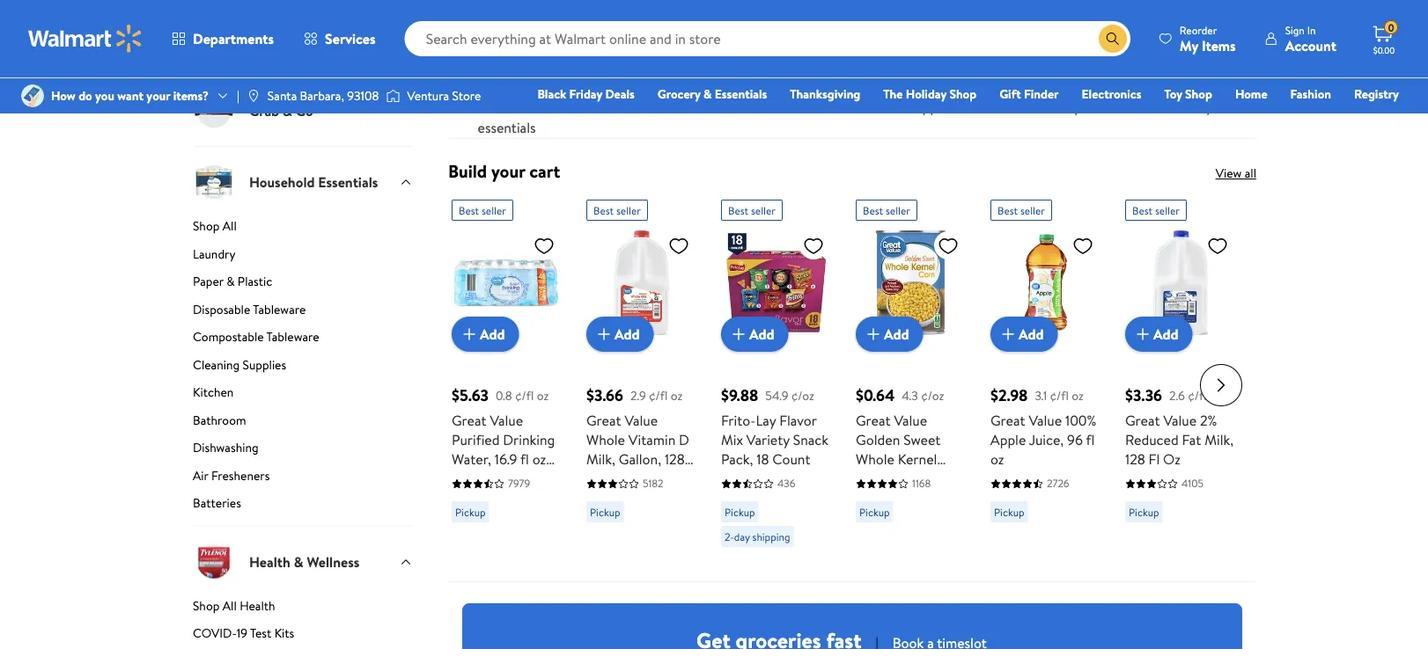 Task type: describe. For each thing, give the bounding box(es) containing it.
seller for $0.64
[[886, 203, 910, 218]]

shop inside "link"
[[193, 597, 220, 615]]

$0.64
[[856, 385, 895, 407]]

household for household essentials
[[474, 97, 539, 116]]

mix
[[721, 431, 743, 450]]

7979
[[508, 476, 530, 491]]

grab & go button
[[193, 75, 413, 146]]

seller for $2.98
[[1021, 203, 1045, 218]]

pickup for $5.63
[[455, 505, 486, 520]]

do
[[79, 87, 92, 104]]

juice,
[[1029, 431, 1064, 450]]

pickup for $2.98
[[994, 505, 1025, 520]]

54.9
[[765, 387, 788, 404]]

$3.36 2.6 ¢/fl oz great value 2% reduced fat milk, 128 fl oz
[[1125, 385, 1234, 469]]

best for $0.64
[[863, 203, 883, 218]]

best for $2.98
[[998, 203, 1018, 218]]

shop all link
[[193, 217, 413, 242]]

2726
[[1047, 476, 1069, 491]]

bathroom
[[193, 412, 246, 429]]

d
[[679, 431, 689, 450]]

great value whole vitamin d milk, gallon, 128 fl oz image
[[586, 228, 697, 338]]

toy shop link
[[1157, 85, 1220, 103]]

air fresheners link
[[193, 467, 413, 491]]

essentials inside dropdown button
[[318, 172, 378, 192]]

all
[[1245, 165, 1257, 182]]

health for health & wellness
[[730, 97, 770, 116]]

debit
[[1294, 110, 1324, 127]]

96
[[1067, 431, 1083, 450]]

product group containing $3.66
[[586, 193, 697, 575]]

black
[[537, 85, 566, 103]]

canned
[[893, 469, 940, 489]]

6 add button from the left
[[1125, 317, 1193, 352]]

$5.63
[[452, 385, 489, 407]]

fashion
[[1291, 85, 1331, 103]]

count inside "$5.63 0.8 ¢/fl oz great value purified drinking water, 16.9 fl oz bottles, 40 count"
[[523, 469, 561, 489]]

great value 100% apple juice, 96 fl oz image
[[991, 228, 1101, 338]]

electronics
[[1082, 85, 1142, 103]]

fl inside $3.66 2.9 ¢/fl oz great value whole vitamin d milk, gallon, 128 fl oz
[[586, 469, 595, 489]]

seller for $9.88
[[751, 203, 776, 218]]

holiday
[[906, 85, 947, 103]]

dishwashing
[[193, 439, 259, 457]]

compostable tableware
[[193, 328, 319, 346]]

 image for how
[[21, 85, 44, 107]]

$9.88 54.9 ¢/oz frito-lay flavor mix variety snack pack, 18 count
[[721, 385, 829, 469]]

6 best seller from the left
[[1132, 203, 1180, 218]]

personal
[[604, 97, 656, 116]]

services button
[[289, 18, 391, 60]]

gift
[[1000, 85, 1021, 103]]

add button for $2.98
[[991, 317, 1058, 352]]

kitchen
[[193, 384, 234, 401]]

supplies
[[909, 97, 958, 116]]

fl
[[1149, 450, 1160, 469]]

best seller for $3.66
[[593, 203, 641, 218]]

sign
[[1285, 22, 1305, 37]]

best seller for $5.63
[[459, 203, 506, 218]]

fresheners
[[211, 467, 270, 484]]

best for $9.88
[[728, 203, 749, 218]]

my
[[1180, 36, 1198, 55]]

best for $5.63
[[459, 203, 479, 218]]

6 seller from the left
[[1155, 203, 1180, 218]]

milk, for $3.36
[[1205, 431, 1234, 450]]

value inside $0.64 4.3 ¢/oz great value golden sweet whole kernel corn, canned corn, 15 oz can
[[894, 411, 927, 431]]

health for health & wellness
[[249, 552, 290, 572]]

sign in to add to favorites list, great value purified drinking water, 16.9 fl oz bottles, 40 count image
[[534, 235, 555, 257]]

fl for $2.98
[[1086, 431, 1095, 450]]

all for health & wellness
[[223, 597, 237, 615]]

baby link
[[1139, 0, 1256, 117]]

household essentials link
[[448, 0, 565, 138]]

product group containing $5.63
[[452, 193, 562, 575]]

frito-lay flavor mix variety snack pack, 18 count image
[[721, 228, 831, 338]]

¢/fl for $3.66
[[649, 387, 668, 404]]

laundry
[[193, 245, 236, 262]]

departments
[[193, 29, 274, 48]]

$0.64 4.3 ¢/oz great value golden sweet whole kernel corn, canned corn, 15 oz can
[[856, 385, 950, 508]]

oz inside $3.36 2.6 ¢/fl oz great value 2% reduced fat milk, 128 fl oz
[[1210, 387, 1222, 404]]

great for $2.98
[[991, 411, 1025, 431]]

fl for $5.63
[[520, 450, 529, 469]]

search icon image
[[1106, 32, 1120, 46]]

shop all health
[[193, 597, 275, 615]]

value for $3.66
[[625, 411, 658, 431]]

pickup for $9.88
[[725, 505, 755, 520]]

93108
[[347, 87, 379, 104]]

& for go
[[283, 101, 292, 120]]

walmart+ link
[[1339, 109, 1407, 128]]

6 pickup from the left
[[1129, 505, 1159, 520]]

$2.98 3.1 ¢/fl oz great value 100% apple juice, 96 fl oz
[[991, 385, 1097, 469]]

add for $2.98
[[1019, 325, 1044, 344]]

black friday deals link
[[530, 85, 643, 103]]

view all
[[1216, 165, 1257, 182]]

oz right 16.9
[[532, 450, 546, 469]]

add to cart image for $9.88
[[728, 324, 749, 345]]

seller for $5.63
[[482, 203, 506, 218]]

¢/fl for $5.63
[[515, 387, 534, 404]]

add to cart image for $0.64
[[863, 324, 884, 345]]

store
[[452, 87, 481, 104]]

account
[[1285, 36, 1337, 55]]

health & wellness button
[[193, 526, 413, 597]]

items?
[[173, 87, 209, 104]]

add for $3.66
[[615, 325, 640, 344]]

2.9
[[630, 387, 646, 404]]

dishwashing link
[[193, 439, 413, 464]]

compostable tableware link
[[193, 328, 413, 353]]

shop all health link
[[193, 597, 413, 622]]

0.8
[[496, 387, 512, 404]]

the holiday shop
[[883, 85, 977, 103]]

& for plastic
[[226, 273, 235, 290]]

sign in to add to favorites list, great value whole vitamin d milk, gallon, 128 fl oz image
[[668, 235, 689, 257]]

finder
[[1024, 85, 1059, 103]]

how do you want your items?
[[51, 87, 209, 104]]

covid-19 test kits link
[[193, 625, 413, 649]]

best seller for $9.88
[[728, 203, 776, 218]]

laundry link
[[193, 245, 413, 269]]

product group containing $0.64
[[856, 193, 966, 575]]

$0.00
[[1373, 44, 1395, 56]]

sign in to add to favorites list, frito-lay flavor mix variety snack pack, 18 count image
[[803, 235, 824, 257]]

grocery & essentials link
[[650, 85, 775, 103]]

frito-
[[721, 411, 756, 431]]

walmart image
[[28, 25, 143, 53]]

count inside the $9.88 54.9 ¢/oz frito-lay flavor mix variety snack pack, 18 count
[[772, 450, 811, 469]]

one debit link
[[1256, 109, 1332, 128]]

 image for ventura
[[386, 87, 400, 105]]

paper & plastic
[[193, 273, 272, 290]]

registry
[[1354, 85, 1399, 103]]

one
[[1264, 110, 1291, 127]]

care
[[660, 97, 686, 116]]

add button for $3.66
[[586, 317, 654, 352]]

build your cart
[[448, 159, 560, 184]]

add to cart image for $5.63
[[459, 324, 480, 345]]

$3.66
[[586, 385, 623, 407]]

list containing household essentials
[[438, 0, 1267, 138]]

gallon,
[[619, 450, 661, 469]]

best seller for $0.64
[[863, 203, 910, 218]]

grab
[[249, 101, 279, 120]]

great value purified drinking water, 16.9 fl oz bottles, 40 count image
[[452, 228, 562, 338]]

pet supplies
[[885, 97, 958, 116]]

Search search field
[[405, 21, 1130, 56]]

& for wellness
[[774, 97, 783, 116]]

128 inside $3.66 2.9 ¢/fl oz great value whole vitamin d milk, gallon, 128 fl oz
[[665, 450, 685, 469]]

toy
[[1164, 85, 1182, 103]]

|
[[237, 87, 239, 104]]

electronics link
[[1074, 85, 1149, 103]]



Task type: locate. For each thing, give the bounding box(es) containing it.
3 product group from the left
[[721, 193, 831, 575]]

¢/fl right '2.6'
[[1188, 387, 1207, 404]]

great inside $3.36 2.6 ¢/fl oz great value 2% reduced fat milk, 128 fl oz
[[1125, 411, 1160, 431]]

add to cart image for $2.98
[[998, 324, 1019, 345]]

milk, left gallon,
[[586, 450, 615, 469]]

add button up $9.88
[[721, 317, 789, 352]]

health inside dropdown button
[[249, 552, 290, 572]]

seller up great value whole vitamin d milk, gallon, 128 fl oz "image" in the left of the page
[[616, 203, 641, 218]]

paper & plastic link
[[193, 273, 413, 297]]

value inside $3.36 2.6 ¢/fl oz great value 2% reduced fat milk, 128 fl oz
[[1164, 411, 1197, 431]]

best up great value whole vitamin d milk, gallon, 128 fl oz "image" in the left of the page
[[593, 203, 614, 218]]

household up shop all link at top left
[[249, 172, 315, 192]]

covid-
[[193, 625, 237, 642]]

milk, for $3.66
[[586, 450, 615, 469]]

best seller up frito-lay flavor mix variety snack pack, 18 count "image"
[[728, 203, 776, 218]]

5 add to cart image from the left
[[998, 324, 1019, 345]]

4 add to cart image from the left
[[863, 324, 884, 345]]

tableware for compostable tableware
[[266, 328, 319, 346]]

great down $2.98
[[991, 411, 1025, 431]]

1 great from the left
[[452, 411, 487, 431]]

sign in to add to favorites list, great value golden sweet whole kernel corn, canned corn, 15 oz can image
[[938, 235, 959, 257]]

fl right 96
[[1086, 431, 1095, 450]]

0 horizontal spatial household
[[249, 172, 315, 192]]

pickup up day on the bottom of the page
[[725, 505, 755, 520]]

pickup down "apple"
[[994, 505, 1025, 520]]

milk,
[[1205, 431, 1234, 450], [586, 450, 615, 469]]

0 vertical spatial all
[[223, 217, 237, 235]]

toy shop
[[1164, 85, 1212, 103]]

4 pickup from the left
[[859, 505, 890, 520]]

grocery & essentials
[[658, 85, 767, 103]]

4 seller from the left
[[886, 203, 910, 218]]

household for household essentials
[[249, 172, 315, 192]]

 image right 93108
[[386, 87, 400, 105]]

add to cart image up $0.64
[[863, 324, 884, 345]]

add to cart image up $3.66 in the bottom left of the page
[[593, 324, 615, 345]]

2 add from the left
[[615, 325, 640, 344]]

& for wellness
[[294, 552, 303, 572]]

deals
[[605, 85, 635, 103]]

add up 3.1
[[1019, 325, 1044, 344]]

3 pickup from the left
[[725, 505, 755, 520]]

4 best seller from the left
[[863, 203, 910, 218]]

0 horizontal spatial  image
[[21, 85, 44, 107]]

2 all from the top
[[223, 597, 237, 615]]

¢/fl right 0.8
[[515, 387, 534, 404]]

19
[[237, 625, 247, 642]]

add up '2.6'
[[1153, 325, 1179, 344]]

great down $3.36
[[1125, 411, 1160, 431]]

thanksgiving link
[[782, 85, 868, 103]]

great inside $0.64 4.3 ¢/oz great value golden sweet whole kernel corn, canned corn, 15 oz can
[[856, 411, 891, 431]]

1 corn, from the top
[[856, 469, 890, 489]]

household up essentials at top
[[474, 97, 539, 116]]

1 vertical spatial household
[[249, 172, 315, 192]]

add button up $3.36
[[1125, 317, 1193, 352]]

count up 436
[[772, 450, 811, 469]]

1 vertical spatial all
[[223, 597, 237, 615]]

1 ¢/oz from the left
[[791, 387, 814, 404]]

100%
[[1065, 411, 1097, 431]]

0 horizontal spatial ¢/oz
[[791, 387, 814, 404]]

1 add to cart image from the left
[[459, 324, 480, 345]]

pickup left 15
[[859, 505, 890, 520]]

add button for $9.88
[[721, 317, 789, 352]]

your
[[146, 87, 170, 104], [491, 159, 525, 184]]

home
[[1235, 85, 1268, 103]]

milk, inside $3.66 2.9 ¢/fl oz great value whole vitamin d milk, gallon, 128 fl oz
[[586, 450, 615, 469]]

disposable tableware
[[193, 301, 306, 318]]

value down 4.3
[[894, 411, 927, 431]]

¢/fl inside $3.66 2.9 ¢/fl oz great value whole vitamin d milk, gallon, 128 fl oz
[[649, 387, 668, 404]]

shop right toy
[[1185, 85, 1212, 103]]

beauty
[[1038, 97, 1081, 116]]

add for $0.64
[[884, 325, 909, 344]]

count right the 40
[[523, 469, 561, 489]]

product group containing $2.98
[[991, 193, 1101, 575]]

add to cart image
[[1132, 324, 1153, 345]]

¢/fl right 3.1
[[1050, 387, 1069, 404]]

2 value from the left
[[625, 411, 658, 431]]

sign in account
[[1285, 22, 1337, 55]]

all inside "link"
[[223, 597, 237, 615]]

1 horizontal spatial whole
[[856, 450, 895, 469]]

3 great from the left
[[856, 411, 891, 431]]

oz inside $0.64 4.3 ¢/oz great value golden sweet whole kernel corn, canned corn, 15 oz can
[[909, 489, 923, 508]]

1 add from the left
[[480, 325, 505, 344]]

1 horizontal spatial count
[[772, 450, 811, 469]]

ventura
[[407, 87, 449, 104]]

add up 54.9
[[749, 325, 774, 344]]

¢/fl inside $2.98 3.1 ¢/fl oz great value 100% apple juice, 96 fl oz
[[1050, 387, 1069, 404]]

value for $5.63
[[490, 411, 523, 431]]

best up the great value 2% reduced fat milk, 128 fl oz image
[[1132, 203, 1153, 218]]

2 horizontal spatial  image
[[386, 87, 400, 105]]

128 left fl
[[1125, 450, 1145, 469]]

3 best seller from the left
[[728, 203, 776, 218]]

value down 3.1
[[1029, 411, 1062, 431]]

5 seller from the left
[[1021, 203, 1045, 218]]

 image for santa
[[246, 89, 260, 103]]

pickup down fl
[[1129, 505, 1159, 520]]

2 add to cart image from the left
[[593, 324, 615, 345]]

great down $0.64
[[856, 411, 891, 431]]

add up 0.8
[[480, 325, 505, 344]]

value down 0.8
[[490, 411, 523, 431]]

128 right gallon,
[[665, 450, 685, 469]]

128 inside $3.36 2.6 ¢/fl oz great value 2% reduced fat milk, 128 fl oz
[[1125, 450, 1145, 469]]

1 horizontal spatial 128
[[1125, 450, 1145, 469]]

fl left gallon,
[[586, 469, 595, 489]]

whole down $3.66 in the bottom left of the page
[[586, 431, 625, 450]]

kits
[[274, 625, 294, 642]]

add button up $0.64
[[856, 317, 923, 352]]

tableware inside disposable tableware 'link'
[[253, 301, 306, 318]]

pickup for $0.64
[[859, 505, 890, 520]]

2%
[[1200, 411, 1217, 431]]

1 product group from the left
[[452, 193, 562, 575]]

2 great from the left
[[586, 411, 621, 431]]

all up 19
[[223, 597, 237, 615]]

list
[[438, 0, 1267, 138]]

5 add from the left
[[1019, 325, 1044, 344]]

shop right holiday
[[950, 85, 977, 103]]

wellness
[[786, 97, 837, 116]]

health inside "link"
[[240, 597, 275, 615]]

1 horizontal spatial  image
[[246, 89, 260, 103]]

add to cart image up $2.98
[[998, 324, 1019, 345]]

best down build
[[459, 203, 479, 218]]

want
[[117, 87, 144, 104]]

1 all from the top
[[223, 217, 237, 235]]

flavor
[[779, 411, 817, 431]]

beauty link
[[1001, 0, 1118, 117]]

4 value from the left
[[1029, 411, 1062, 431]]

best
[[459, 203, 479, 218], [593, 203, 614, 218], [728, 203, 749, 218], [863, 203, 883, 218], [998, 203, 1018, 218], [1132, 203, 1153, 218]]

5 add button from the left
[[991, 317, 1058, 352]]

shop up the covid-
[[193, 597, 220, 615]]

best for $3.66
[[593, 203, 614, 218]]

add for $9.88
[[749, 325, 774, 344]]

product group containing $3.36
[[1125, 193, 1235, 575]]

seller up the great value 2% reduced fat milk, 128 fl oz image
[[1155, 203, 1180, 218]]

5 great from the left
[[1125, 411, 1160, 431]]

shipping
[[752, 530, 790, 545]]

add to cart image up $9.88
[[728, 324, 749, 345]]

1 add button from the left
[[452, 317, 519, 352]]

3 value from the left
[[894, 411, 927, 431]]

6 add from the left
[[1153, 325, 1179, 344]]

best seller for $2.98
[[998, 203, 1045, 218]]

1 horizontal spatial milk,
[[1205, 431, 1234, 450]]

3 add to cart image from the left
[[728, 324, 749, 345]]

fl inside "$5.63 0.8 ¢/fl oz great value purified drinking water, 16.9 fl oz bottles, 40 count"
[[520, 450, 529, 469]]

0 horizontal spatial fl
[[520, 450, 529, 469]]

2 product group from the left
[[586, 193, 697, 575]]

pickup for $3.66
[[590, 505, 620, 520]]

0 vertical spatial tableware
[[253, 301, 306, 318]]

best up great value 100% apple juice, 96 fl oz image at the right of the page
[[998, 203, 1018, 218]]

cleaning supplies link
[[193, 356, 413, 380]]

2 add button from the left
[[586, 317, 654, 352]]

seller up great value golden sweet whole kernel corn, canned corn, 15 oz can image
[[886, 203, 910, 218]]

3 add button from the left
[[721, 317, 789, 352]]

the holiday shop link
[[875, 85, 985, 103]]

all for household essentials
[[223, 217, 237, 235]]

tableware for disposable tableware
[[253, 301, 306, 318]]

oz up 2%
[[1210, 387, 1222, 404]]

3 ¢/fl from the left
[[1050, 387, 1069, 404]]

pet
[[885, 97, 906, 116]]

next slide for product carousel list image
[[1200, 365, 1242, 407]]

the
[[883, 85, 903, 103]]

drinking
[[503, 431, 555, 450]]

5 pickup from the left
[[994, 505, 1025, 520]]

0 horizontal spatial milk,
[[586, 450, 615, 469]]

pickup
[[455, 505, 486, 520], [590, 505, 620, 520], [725, 505, 755, 520], [859, 505, 890, 520], [994, 505, 1025, 520], [1129, 505, 1159, 520]]

¢/fl for $2.98
[[1050, 387, 1069, 404]]

6 product group from the left
[[1125, 193, 1235, 575]]

40
[[502, 469, 519, 489]]

¢/oz inside $0.64 4.3 ¢/oz great value golden sweet whole kernel corn, canned corn, 15 oz can
[[921, 387, 944, 404]]

your left cart
[[491, 159, 525, 184]]

¢/fl inside "$5.63 0.8 ¢/fl oz great value purified drinking water, 16.9 fl oz bottles, 40 count"
[[515, 387, 534, 404]]

milk, inside $3.36 2.6 ¢/fl oz great value 2% reduced fat milk, 128 fl oz
[[1205, 431, 1234, 450]]

 image left how
[[21, 85, 44, 107]]

can
[[926, 489, 950, 508]]

services
[[325, 29, 376, 48]]

¢/oz up "flavor"
[[791, 387, 814, 404]]

0 vertical spatial household
[[474, 97, 539, 116]]

& for essentials
[[704, 85, 712, 103]]

add button for $0.64
[[856, 317, 923, 352]]

oz left juice,
[[991, 450, 1004, 469]]

product group containing $9.88
[[721, 193, 831, 575]]

1 value from the left
[[490, 411, 523, 431]]

santa
[[268, 87, 297, 104]]

great for $3.66
[[586, 411, 621, 431]]

0 vertical spatial health
[[730, 97, 770, 116]]

sign in to add to favorites list, great value 100% apple juice, 96 fl oz image
[[1072, 235, 1094, 257]]

reorder my items
[[1180, 22, 1236, 55]]

5 product group from the left
[[991, 193, 1101, 575]]

2 128 from the left
[[1125, 450, 1145, 469]]

2 seller from the left
[[616, 203, 641, 218]]

barbara,
[[300, 87, 344, 104]]

oz left gallon,
[[598, 469, 612, 489]]

fl right 16.9
[[520, 450, 529, 469]]

add up 4.3
[[884, 325, 909, 344]]

2 ¢/fl from the left
[[649, 387, 668, 404]]

sign in to add to favorites list, great value 2% reduced fat milk, 128 fl oz image
[[1207, 235, 1228, 257]]

snack
[[793, 431, 829, 450]]

4105
[[1182, 476, 1204, 491]]

household essentials button
[[193, 146, 413, 217]]

3 add from the left
[[749, 325, 774, 344]]

1 horizontal spatial essentials
[[715, 85, 767, 103]]

¢/oz
[[791, 387, 814, 404], [921, 387, 944, 404]]

best seller up the great value 2% reduced fat milk, 128 fl oz image
[[1132, 203, 1180, 218]]

purified
[[452, 431, 500, 450]]

day
[[734, 530, 750, 545]]

grocery
[[658, 85, 701, 103]]

great value 2% reduced fat milk, 128 fl oz image
[[1125, 228, 1235, 338]]

best seller up great value golden sweet whole kernel corn, canned corn, 15 oz can image
[[863, 203, 910, 218]]

vitamin
[[629, 431, 676, 450]]

add button up $3.66 in the bottom left of the page
[[586, 317, 654, 352]]

tableware inside compostable tableware "link"
[[266, 328, 319, 346]]

 image
[[21, 85, 44, 107], [386, 87, 400, 105], [246, 89, 260, 103]]

shop up the laundry
[[193, 217, 220, 235]]

0 horizontal spatial count
[[523, 469, 561, 489]]

5 best from the left
[[998, 203, 1018, 218]]

product group
[[452, 193, 562, 575], [586, 193, 697, 575], [721, 193, 831, 575], [856, 193, 966, 575], [991, 193, 1101, 575], [1125, 193, 1235, 575]]

seller up frito-lay flavor mix variety snack pack, 18 count "image"
[[751, 203, 776, 218]]

great inside "$5.63 0.8 ¢/fl oz great value purified drinking water, 16.9 fl oz bottles, 40 count"
[[452, 411, 487, 431]]

oz up 100%
[[1072, 387, 1084, 404]]

tableware down disposable tableware 'link'
[[266, 328, 319, 346]]

oz right 15
[[909, 489, 923, 508]]

3 seller from the left
[[751, 203, 776, 218]]

departments button
[[157, 18, 289, 60]]

2 vertical spatial health
[[240, 597, 275, 615]]

add for $5.63
[[480, 325, 505, 344]]

tableware down paper & plastic link
[[253, 301, 306, 318]]

oz right 2.9
[[671, 387, 683, 404]]

how
[[51, 87, 76, 104]]

1 pickup from the left
[[455, 505, 486, 520]]

0 vertical spatial essentials
[[715, 85, 767, 103]]

air fresheners
[[193, 467, 270, 484]]

value
[[490, 411, 523, 431], [625, 411, 658, 431], [894, 411, 927, 431], [1029, 411, 1062, 431], [1164, 411, 1197, 431]]

seller up great value 100% apple juice, 96 fl oz image at the right of the page
[[1021, 203, 1045, 218]]

household
[[474, 97, 539, 116], [249, 172, 315, 192]]

value down '2.6'
[[1164, 411, 1197, 431]]

0 horizontal spatial whole
[[586, 431, 625, 450]]

¢/oz for $9.88
[[791, 387, 814, 404]]

great inside $3.66 2.9 ¢/fl oz great value whole vitamin d milk, gallon, 128 fl oz
[[586, 411, 621, 431]]

best up frito-lay flavor mix variety snack pack, 18 count "image"
[[728, 203, 749, 218]]

4 ¢/fl from the left
[[1188, 387, 1207, 404]]

thanksgiving
[[790, 85, 861, 103]]

add to cart image
[[459, 324, 480, 345], [593, 324, 615, 345], [728, 324, 749, 345], [863, 324, 884, 345], [998, 324, 1019, 345]]

1 seller from the left
[[482, 203, 506, 218]]

pickup down the bottles,
[[455, 505, 486, 520]]

walmart+
[[1347, 110, 1399, 127]]

health up test
[[240, 597, 275, 615]]

value inside $2.98 3.1 ¢/fl oz great value 100% apple juice, 96 fl oz
[[1029, 411, 1062, 431]]

great down $3.66 in the bottom left of the page
[[586, 411, 621, 431]]

essentials
[[478, 118, 536, 137]]

variety
[[747, 431, 790, 450]]

value down 2.9
[[625, 411, 658, 431]]

¢/fl inside $3.36 2.6 ¢/fl oz great value 2% reduced fat milk, 128 fl oz
[[1188, 387, 1207, 404]]

covid-19 test kits
[[193, 625, 294, 642]]

test
[[250, 625, 271, 642]]

registry link
[[1346, 85, 1407, 103]]

pickup down gallon,
[[590, 505, 620, 520]]

health up shop all health
[[249, 552, 290, 572]]

value for $2.98
[[1029, 411, 1062, 431]]

add button up the $5.63
[[452, 317, 519, 352]]

436
[[778, 476, 796, 491]]

4 best from the left
[[863, 203, 883, 218]]

reduced
[[1125, 431, 1179, 450]]

supplies
[[243, 356, 286, 373]]

1 128 from the left
[[665, 450, 685, 469]]

1 horizontal spatial fl
[[586, 469, 595, 489]]

your right want
[[146, 87, 170, 104]]

fat
[[1182, 431, 1201, 450]]

essentials up shop all link at top left
[[318, 172, 378, 192]]

4 product group from the left
[[856, 193, 966, 575]]

2 pickup from the left
[[590, 505, 620, 520]]

18
[[757, 450, 769, 469]]

1 horizontal spatial household
[[474, 97, 539, 116]]

2 best from the left
[[593, 203, 614, 218]]

shop all
[[193, 217, 237, 235]]

1 horizontal spatial ¢/oz
[[921, 387, 944, 404]]

¢/oz inside the $9.88 54.9 ¢/oz frito-lay flavor mix variety snack pack, 18 count
[[791, 387, 814, 404]]

add up 2.9
[[615, 325, 640, 344]]

apple
[[991, 431, 1026, 450]]

add to cart image up the $5.63
[[459, 324, 480, 345]]

1 vertical spatial health
[[249, 552, 290, 572]]

best up great value golden sweet whole kernel corn, canned corn, 15 oz can image
[[863, 203, 883, 218]]

2-
[[725, 530, 734, 545]]

household inside dropdown button
[[249, 172, 315, 192]]

1 vertical spatial your
[[491, 159, 525, 184]]

paper
[[193, 273, 224, 290]]

4 add button from the left
[[856, 317, 923, 352]]

disposable tableware link
[[193, 301, 413, 325]]

$3.36
[[1125, 385, 1162, 407]]

health & wellness link
[[725, 0, 842, 117]]

seller down build your cart
[[482, 203, 506, 218]]

0 horizontal spatial your
[[146, 87, 170, 104]]

1 best seller from the left
[[459, 203, 506, 218]]

best seller up great value whole vitamin d milk, gallon, 128 fl oz "image" in the left of the page
[[593, 203, 641, 218]]

great down the $5.63
[[452, 411, 487, 431]]

view all link
[[1216, 165, 1257, 182]]

great inside $2.98 3.1 ¢/fl oz great value 100% apple juice, 96 fl oz
[[991, 411, 1025, 431]]

add button up $2.98
[[991, 317, 1058, 352]]

add button for $5.63
[[452, 317, 519, 352]]

 image right |
[[246, 89, 260, 103]]

4 great from the left
[[991, 411, 1025, 431]]

6 best from the left
[[1132, 203, 1153, 218]]

batteries link
[[193, 495, 413, 526]]

4 add from the left
[[884, 325, 909, 344]]

grab & go
[[249, 101, 313, 120]]

all up the laundry
[[223, 217, 237, 235]]

2 ¢/oz from the left
[[921, 387, 944, 404]]

essentials down the walmart site-wide search field
[[715, 85, 767, 103]]

value inside "$5.63 0.8 ¢/fl oz great value purified drinking water, 16.9 fl oz bottles, 40 count"
[[490, 411, 523, 431]]

milk, right fat
[[1205, 431, 1234, 450]]

oz right 0.8
[[537, 387, 549, 404]]

5 value from the left
[[1164, 411, 1197, 431]]

friday
[[569, 85, 602, 103]]

¢/oz for $0.64
[[921, 387, 944, 404]]

household essentials
[[249, 172, 378, 192]]

¢/fl right 2.9
[[649, 387, 668, 404]]

0 horizontal spatial essentials
[[318, 172, 378, 192]]

5 best seller from the left
[[998, 203, 1045, 218]]

Walmart Site-Wide search field
[[405, 21, 1130, 56]]

value inside $3.66 2.9 ¢/fl oz great value whole vitamin d milk, gallon, 128 fl oz
[[625, 411, 658, 431]]

1 horizontal spatial your
[[491, 159, 525, 184]]

best seller up great value 100% apple juice, 96 fl oz image at the right of the page
[[998, 203, 1045, 218]]

pack,
[[721, 450, 753, 469]]

health & wellness
[[249, 552, 360, 572]]

¢/oz right 4.3
[[921, 387, 944, 404]]

fl inside $2.98 3.1 ¢/fl oz great value 100% apple juice, 96 fl oz
[[1086, 431, 1095, 450]]

whole inside $0.64 4.3 ¢/oz great value golden sweet whole kernel corn, canned corn, 15 oz can
[[856, 450, 895, 469]]

1 ¢/fl from the left
[[515, 387, 534, 404]]

great for $5.63
[[452, 411, 487, 431]]

whole inside $3.66 2.9 ¢/fl oz great value whole vitamin d milk, gallon, 128 fl oz
[[586, 431, 625, 450]]

0 vertical spatial your
[[146, 87, 170, 104]]

2 best seller from the left
[[593, 203, 641, 218]]

1 vertical spatial tableware
[[266, 328, 319, 346]]

best seller down build
[[459, 203, 506, 218]]

add to cart image for $3.66
[[593, 324, 615, 345]]

3 best from the left
[[728, 203, 749, 218]]

great value golden sweet whole kernel corn, canned corn, 15 oz can image
[[856, 228, 966, 338]]

whole left kernel
[[856, 450, 895, 469]]

0 horizontal spatial 128
[[665, 450, 685, 469]]

fashion link
[[1283, 85, 1339, 103]]

home link
[[1227, 85, 1276, 103]]

2 corn, from the top
[[856, 489, 890, 508]]

1 vertical spatial essentials
[[318, 172, 378, 192]]

1 best from the left
[[459, 203, 479, 218]]

health left wellness
[[730, 97, 770, 116]]

seller for $3.66
[[616, 203, 641, 218]]

2 horizontal spatial fl
[[1086, 431, 1095, 450]]



Task type: vqa. For each thing, say whether or not it's contained in the screenshot.
 icon related to Santa
yes



